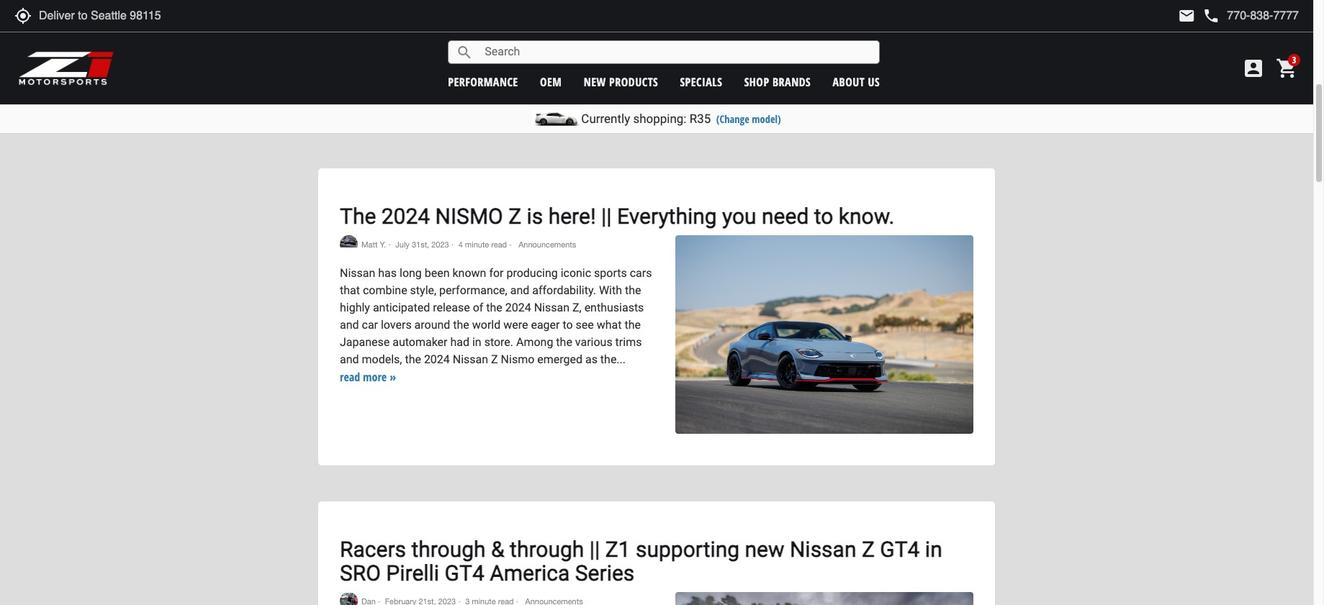 Task type: vqa. For each thing, say whether or not it's contained in the screenshot.
products
yes



Task type: describe. For each thing, give the bounding box(es) containing it.
iconic
[[561, 267, 592, 281]]

shopping_cart
[[1277, 57, 1300, 80]]

highly
[[340, 301, 370, 315]]

various
[[576, 336, 613, 350]]

dan image
[[340, 593, 358, 606]]

(change model) link
[[717, 112, 781, 126]]

nissan inside racers through & through || z1 supporting new nissan z gt4 in sro pirelli gt4 america series
[[790, 538, 857, 563]]

you
[[723, 204, 757, 229]]

1 horizontal spatial gt4
[[881, 538, 920, 563]]

everything
[[617, 204, 717, 229]]

z,
[[573, 301, 582, 315]]

search
[[456, 44, 474, 61]]

performance
[[448, 74, 518, 90]]

shop brands link
[[745, 74, 811, 90]]

1 horizontal spatial »
[[535, 19, 542, 35]]

the...
[[601, 353, 626, 367]]

japanese
[[340, 336, 390, 350]]

world
[[472, 319, 501, 332]]

series
[[576, 561, 635, 587]]

account_box
[[1243, 57, 1266, 80]]

0 vertical spatial ||
[[602, 204, 612, 229]]

in inside racers through & through || z1 supporting new nissan z gt4 in sro pirelli gt4 america series
[[926, 538, 943, 563]]

read inside nissan has long been known for producing iconic sports cars that combine style, performance, and affordability. with the highly anticipated release of the 2024 nissan z, enthusiasts and car lovers around the world were eager to see what the japanese automaker had in store. among the various trims and models, the 2024 nissan z nismo emerged as the... read more »
[[340, 370, 360, 386]]

0 vertical spatial new
[[584, 74, 606, 90]]

combine
[[363, 284, 408, 298]]

style,
[[410, 284, 437, 298]]

enthusiasts
[[585, 301, 644, 315]]

read more » link for matt y.
[[340, 370, 396, 386]]

the up had
[[453, 319, 470, 332]]

2 vertical spatial 2024
[[424, 353, 450, 367]]

matt
[[362, 241, 378, 249]]

2 vertical spatial and
[[340, 353, 359, 367]]

has
[[378, 267, 397, 281]]

cars
[[630, 267, 652, 281]]

us
[[869, 74, 881, 90]]

read more » link for currently shopping: r35
[[486, 19, 542, 35]]

minute
[[465, 241, 489, 249]]

known
[[453, 267, 487, 281]]

0 vertical spatial z
[[509, 204, 522, 229]]

y.
[[380, 241, 386, 249]]

performance,
[[440, 284, 508, 298]]

z inside nissan has long been known for producing iconic sports cars that combine style, performance, and affordability. with the highly anticipated release of the 2024 nissan z, enthusiasts and car lovers around the world were eager to see what the japanese automaker had in store. among the various trims and models, the 2024 nissan z nismo emerged as the... read more »
[[491, 353, 498, 367]]

announcements
[[517, 241, 577, 249]]

been
[[425, 267, 450, 281]]

the right "of"
[[487, 301, 503, 315]]

performance link
[[448, 74, 518, 90]]

4 minute read
[[459, 241, 507, 249]]

1 vertical spatial and
[[340, 319, 359, 332]]

Search search field
[[474, 41, 880, 63]]

more inside nissan has long been known for producing iconic sports cars that combine style, performance, and affordability. with the highly anticipated release of the 2024 nissan z, enthusiasts and car lovers around the world were eager to see what the japanese automaker had in store. among the various trims and models, the 2024 nissan z nismo emerged as the... read more »
[[363, 370, 387, 386]]

new inside racers through & through || z1 supporting new nissan z gt4 in sro pirelli gt4 america series
[[745, 538, 785, 563]]

new products link
[[584, 74, 659, 90]]

my_location
[[14, 7, 32, 24]]

2023
[[432, 241, 449, 249]]

4
[[459, 241, 463, 249]]

trims
[[616, 336, 642, 350]]

shop brands
[[745, 74, 811, 90]]

matt y. image
[[340, 236, 358, 248]]

account_box link
[[1239, 57, 1269, 80]]

about
[[833, 74, 865, 90]]

» inside nissan has long been known for producing iconic sports cars that combine style, performance, and affordability. with the highly anticipated release of the 2024 nissan z, enthusiasts and car lovers around the world were eager to see what the japanese automaker had in store. among the various trims and models, the 2024 nissan z nismo emerged as the... read more »
[[390, 370, 396, 386]]

were
[[504, 319, 528, 332]]

store.
[[485, 336, 514, 350]]

racers
[[340, 538, 406, 563]]

see
[[576, 319, 594, 332]]

z1 motorsports logo image
[[18, 50, 115, 86]]

currently shopping: r35 (change model)
[[582, 112, 781, 126]]

mail link
[[1179, 7, 1196, 24]]

brands
[[773, 74, 811, 90]]

among
[[517, 336, 554, 350]]

products
[[610, 74, 659, 90]]

release
[[433, 301, 470, 315]]

of
[[473, 301, 484, 315]]

1 vertical spatial 2024
[[506, 301, 531, 315]]

lovers
[[381, 319, 412, 332]]

producing
[[507, 267, 558, 281]]

about us
[[833, 74, 881, 90]]

0 vertical spatial read
[[486, 19, 506, 35]]

0 horizontal spatial gt4
[[445, 561, 485, 587]]

currently
[[582, 112, 631, 126]]

to inside nissan has long been known for producing iconic sports cars that combine style, performance, and affordability. with the highly anticipated release of the 2024 nissan z, enthusiasts and car lovers around the world were eager to see what the japanese automaker had in store. among the various trims and models, the 2024 nissan z nismo emerged as the... read more »
[[563, 319, 573, 332]]

the down automaker
[[405, 353, 421, 367]]

&
[[491, 538, 505, 563]]

1 horizontal spatial to
[[815, 204, 834, 229]]

as
[[586, 353, 598, 367]]

|| inside racers through & through || z1 supporting new nissan z gt4 in sro pirelli gt4 america series
[[590, 538, 600, 563]]

emerged
[[538, 353, 583, 367]]

specials
[[680, 74, 723, 90]]

shopping:
[[634, 112, 687, 126]]

affordability.
[[533, 284, 596, 298]]

july 31st, 2023
[[396, 241, 449, 249]]

america
[[490, 561, 570, 587]]

nissan down had
[[453, 353, 489, 367]]



Task type: locate. For each thing, give the bounding box(es) containing it.
to left see
[[563, 319, 573, 332]]

july
[[396, 241, 410, 249]]

shopping_cart link
[[1273, 57, 1300, 80]]

nissan up that
[[340, 267, 376, 281]]

|| left "z1"
[[590, 538, 600, 563]]

had
[[451, 336, 470, 350]]

eager
[[531, 319, 560, 332]]

1 vertical spatial »
[[390, 370, 396, 386]]

know.
[[839, 204, 895, 229]]

» down models,
[[390, 370, 396, 386]]

long
[[400, 267, 422, 281]]

racers through & through || z1 supporting new nissan z gt4 in sro pirelli gt4 america series image
[[676, 593, 974, 606]]

sro
[[340, 561, 381, 587]]

read more »
[[486, 19, 542, 35]]

car
[[362, 319, 378, 332]]

z down store.
[[491, 353, 498, 367]]

0 horizontal spatial through
[[412, 538, 486, 563]]

new
[[584, 74, 606, 90], [745, 538, 785, 563]]

0 horizontal spatial new
[[584, 74, 606, 90]]

in inside nissan has long been known for producing iconic sports cars that combine style, performance, and affordability. with the highly anticipated release of the 2024 nissan z, enthusiasts and car lovers around the world were eager to see what the japanese automaker had in store. among the various trims and models, the 2024 nissan z nismo emerged as the... read more »
[[473, 336, 482, 350]]

the up trims
[[625, 319, 641, 332]]

nissan
[[340, 267, 376, 281], [534, 301, 570, 315], [453, 353, 489, 367], [790, 538, 857, 563]]

0 horizontal spatial to
[[563, 319, 573, 332]]

nismo
[[501, 353, 535, 367]]

the 2024 nismo z is here! || everything you need to know. link
[[340, 204, 895, 229]]

and down japanese
[[340, 353, 359, 367]]

with
[[599, 284, 622, 298]]

» up oem
[[535, 19, 542, 35]]

2024 up july
[[382, 204, 430, 229]]

0 vertical spatial »
[[535, 19, 542, 35]]

2 vertical spatial z
[[862, 538, 875, 563]]

that
[[340, 284, 360, 298]]

0 vertical spatial and
[[511, 284, 530, 298]]

anticipated
[[373, 301, 430, 315]]

0 horizontal spatial »
[[390, 370, 396, 386]]

and
[[511, 284, 530, 298], [340, 319, 359, 332], [340, 353, 359, 367]]

1 vertical spatial new
[[745, 538, 785, 563]]

2024 up were
[[506, 301, 531, 315]]

here!
[[549, 204, 596, 229]]

1 horizontal spatial new
[[745, 538, 785, 563]]

z up racers through & through || z1 supporting new nissan z gt4 in sro pirelli gt4 america series image
[[862, 538, 875, 563]]

pirelli
[[386, 561, 440, 587]]

0 vertical spatial in
[[473, 336, 482, 350]]

new products
[[584, 74, 659, 90]]

model)
[[752, 112, 781, 126]]

through right the &
[[510, 538, 585, 563]]

1 vertical spatial read more » link
[[340, 370, 396, 386]]

nissan up eager at the bottom of the page
[[534, 301, 570, 315]]

1 horizontal spatial ||
[[602, 204, 612, 229]]

models,
[[362, 353, 402, 367]]

1 vertical spatial ||
[[590, 538, 600, 563]]

1 horizontal spatial through
[[510, 538, 585, 563]]

racers through & through || z1 supporting new nissan z gt4 in sro pirelli gt4 america series
[[340, 538, 943, 587]]

1 vertical spatial in
[[926, 538, 943, 563]]

read more » link up performance
[[486, 19, 542, 35]]

need
[[762, 204, 809, 229]]

more up performance
[[509, 19, 533, 35]]

1 horizontal spatial in
[[926, 538, 943, 563]]

nissan up racers through & through || z1 supporting new nissan z gt4 in sro pirelli gt4 america series image
[[790, 538, 857, 563]]

r35
[[690, 112, 711, 126]]

matt y.
[[362, 241, 386, 249]]

»
[[535, 19, 542, 35], [390, 370, 396, 386]]

oem link
[[540, 74, 562, 90]]

read up performance link
[[486, 19, 506, 35]]

more
[[509, 19, 533, 35], [363, 370, 387, 386]]

the 2024 nismo z is here! || everything you need to know.
[[340, 204, 895, 229]]

the up emerged
[[556, 336, 573, 350]]

||
[[602, 204, 612, 229], [590, 538, 600, 563]]

read down japanese
[[340, 370, 360, 386]]

the down cars
[[625, 284, 642, 298]]

1 vertical spatial read
[[492, 241, 507, 249]]

read more » link down models,
[[340, 370, 396, 386]]

0 horizontal spatial ||
[[590, 538, 600, 563]]

sports
[[594, 267, 627, 281]]

0 horizontal spatial z
[[491, 353, 498, 367]]

to
[[815, 204, 834, 229], [563, 319, 573, 332]]

0 vertical spatial 2024
[[382, 204, 430, 229]]

automaker
[[393, 336, 448, 350]]

1 vertical spatial more
[[363, 370, 387, 386]]

the
[[340, 204, 376, 229]]

mail
[[1179, 7, 1196, 24]]

0 vertical spatial more
[[509, 19, 533, 35]]

read more » link
[[486, 19, 542, 35], [340, 370, 396, 386]]

1 vertical spatial to
[[563, 319, 573, 332]]

1 horizontal spatial more
[[509, 19, 533, 35]]

2024 down automaker
[[424, 353, 450, 367]]

2024
[[382, 204, 430, 229], [506, 301, 531, 315], [424, 353, 450, 367]]

1 vertical spatial z
[[491, 353, 498, 367]]

2 horizontal spatial z
[[862, 538, 875, 563]]

z left is
[[509, 204, 522, 229]]

and down producing
[[511, 284, 530, 298]]

1 horizontal spatial z
[[509, 204, 522, 229]]

0 vertical spatial read more » link
[[486, 19, 542, 35]]

read
[[486, 19, 506, 35], [492, 241, 507, 249], [340, 370, 360, 386]]

for
[[489, 267, 504, 281]]

0 horizontal spatial read more » link
[[340, 370, 396, 386]]

2 vertical spatial read
[[340, 370, 360, 386]]

in
[[473, 336, 482, 350], [926, 538, 943, 563]]

z inside racers through & through || z1 supporting new nissan z gt4 in sro pirelli gt4 america series
[[862, 538, 875, 563]]

the z1 600r is now available || what is it? image
[[676, 0, 974, 101]]

z
[[509, 204, 522, 229], [491, 353, 498, 367], [862, 538, 875, 563]]

1 horizontal spatial read more » link
[[486, 19, 542, 35]]

through left the &
[[412, 538, 486, 563]]

nissan has long been known for producing iconic sports cars that combine style, performance, and affordability. with the highly anticipated release of the 2024 nissan z, enthusiasts and car lovers around the world were eager to see what the japanese automaker had in store. among the various trims and models, the 2024 nissan z nismo emerged as the... read more »
[[340, 267, 652, 386]]

1 through from the left
[[412, 538, 486, 563]]

2 through from the left
[[510, 538, 585, 563]]

about us link
[[833, 74, 881, 90]]

racers through & through || z1 supporting new nissan z gt4 in sro pirelli gt4 america series link
[[340, 538, 943, 587]]

mail phone
[[1179, 7, 1221, 24]]

around
[[415, 319, 451, 332]]

phone link
[[1203, 7, 1300, 24]]

is
[[527, 204, 543, 229]]

z1
[[606, 538, 631, 563]]

|| right here!
[[602, 204, 612, 229]]

and down highly
[[340, 319, 359, 332]]

read right minute on the left of page
[[492, 241, 507, 249]]

the 2024 nismo z is here! || everything you need to know. image
[[676, 236, 974, 434]]

more down models,
[[363, 370, 387, 386]]

31st,
[[412, 241, 430, 249]]

what
[[597, 319, 622, 332]]

0 horizontal spatial more
[[363, 370, 387, 386]]

(change
[[717, 112, 750, 126]]

0 vertical spatial to
[[815, 204, 834, 229]]

nismo
[[436, 204, 503, 229]]

the
[[625, 284, 642, 298], [487, 301, 503, 315], [453, 319, 470, 332], [625, 319, 641, 332], [556, 336, 573, 350], [405, 353, 421, 367]]

shop
[[745, 74, 770, 90]]

oem
[[540, 74, 562, 90]]

gt4
[[881, 538, 920, 563], [445, 561, 485, 587]]

specials link
[[680, 74, 723, 90]]

to right need
[[815, 204, 834, 229]]

0 horizontal spatial in
[[473, 336, 482, 350]]

through
[[412, 538, 486, 563], [510, 538, 585, 563]]

phone
[[1203, 7, 1221, 24]]



